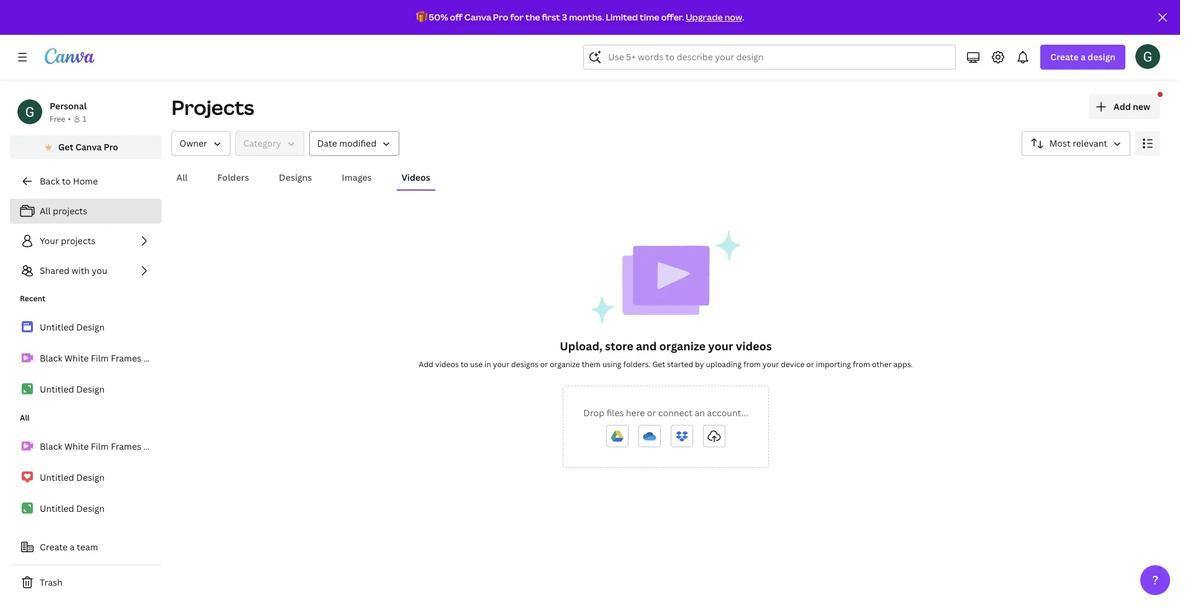 Task type: vqa. For each thing, say whether or not it's contained in the screenshot.
Limited
yes



Task type: describe. For each thing, give the bounding box(es) containing it.
0 vertical spatial to
[[62, 175, 71, 187]]

2 from from the left
[[853, 359, 871, 370]]

4 untitled design from the top
[[40, 503, 105, 514]]

designs button
[[274, 166, 317, 190]]

back to home link
[[10, 169, 162, 194]]

for
[[510, 11, 524, 23]]

🎁
[[416, 11, 427, 23]]

2 untitled design link from the top
[[10, 377, 162, 403]]

here
[[626, 407, 645, 419]]

trash
[[40, 577, 63, 588]]

0 vertical spatial canva
[[464, 11, 492, 23]]

get canva pro button
[[10, 135, 162, 159]]

untitled for 4th 'untitled design' link from the bottom
[[40, 321, 74, 333]]

create a team button
[[10, 535, 162, 560]]

1 untitled design link from the top
[[10, 314, 162, 341]]

by
[[695, 359, 704, 370]]

importing
[[816, 359, 851, 370]]

0 horizontal spatial organize
[[550, 359, 580, 370]]

offer.
[[661, 11, 684, 23]]

untitled for 1st 'untitled design' link from the bottom
[[40, 503, 74, 514]]

3 untitled design from the top
[[40, 472, 105, 483]]

trash link
[[10, 570, 162, 595]]

2 black from the top
[[40, 441, 62, 452]]

projects for your projects
[[61, 235, 95, 247]]

files
[[607, 407, 624, 419]]

upload, store and organize your videos add videos to use in your designs or organize them using folders. get started by uploading from your device or importing from other apps.
[[419, 339, 913, 370]]

folders
[[218, 171, 249, 183]]

team
[[77, 541, 98, 553]]

design for 1st 'untitled design' link from the bottom
[[76, 503, 105, 514]]

design for 3rd 'untitled design' link from the bottom of the page
[[76, 383, 105, 395]]

film for 1st black white film frames birthday video link from the bottom of the page
[[91, 441, 109, 452]]

started
[[667, 359, 694, 370]]

back to home
[[40, 175, 98, 187]]

designs
[[511, 359, 539, 370]]

list containing untitled design
[[10, 314, 206, 403]]

1 untitled design from the top
[[40, 321, 105, 333]]

shared with you
[[40, 265, 107, 277]]

list containing black white film frames birthday video
[[10, 434, 206, 553]]

date modified
[[317, 137, 377, 149]]

all projects link
[[10, 199, 162, 224]]

images
[[342, 171, 372, 183]]

pro inside button
[[104, 141, 118, 153]]

2 horizontal spatial your
[[763, 359, 779, 370]]

modified
[[339, 137, 377, 149]]

personal
[[50, 100, 87, 112]]

1 horizontal spatial or
[[647, 407, 656, 419]]

all button
[[171, 166, 193, 190]]

free •
[[50, 114, 71, 124]]

add inside dropdown button
[[1114, 101, 1131, 112]]

2 white from the top
[[64, 441, 89, 452]]

1 horizontal spatial your
[[709, 339, 734, 354]]

2 black white film frames birthday video from the top
[[40, 441, 206, 452]]

3 untitled design link from the top
[[10, 465, 162, 491]]

upload,
[[560, 339, 603, 354]]

upgrade now button
[[686, 11, 743, 23]]

0 horizontal spatial or
[[540, 359, 548, 370]]

use
[[470, 359, 483, 370]]

0 horizontal spatial videos
[[435, 359, 459, 370]]

recent
[[20, 293, 45, 304]]

greg robinson image
[[1136, 44, 1161, 69]]

off
[[450, 11, 463, 23]]

all for 'all' button
[[176, 171, 188, 183]]

limited
[[606, 11, 638, 23]]

2 black white film frames birthday video link from the top
[[10, 434, 206, 460]]

🎁 50% off canva pro for the first 3 months. limited time offer. upgrade now .
[[416, 11, 745, 23]]

1 horizontal spatial pro
[[493, 11, 509, 23]]

owner
[[180, 137, 207, 149]]

create for create a design
[[1051, 51, 1079, 63]]

date
[[317, 137, 337, 149]]

add new
[[1114, 101, 1151, 112]]

0 horizontal spatial your
[[493, 359, 510, 370]]

folders.
[[623, 359, 651, 370]]

get inside upload, store and organize your videos add videos to use in your designs or organize them using folders. get started by uploading from your device or importing from other apps.
[[653, 359, 666, 370]]

account...
[[707, 407, 749, 419]]

videos button
[[397, 166, 435, 190]]

drop
[[584, 407, 605, 419]]

1 frames from the top
[[111, 352, 141, 364]]

upgrade
[[686, 11, 723, 23]]

2 frames from the top
[[111, 441, 141, 452]]

untitled for second 'untitled design' link from the bottom of the page
[[40, 472, 74, 483]]

shared with you link
[[10, 258, 162, 283]]

a for design
[[1081, 51, 1086, 63]]

home
[[73, 175, 98, 187]]

design
[[1088, 51, 1116, 63]]

get inside get canva pro button
[[58, 141, 73, 153]]



Task type: locate. For each thing, give the bounding box(es) containing it.
0 vertical spatial add
[[1114, 101, 1131, 112]]

your projects
[[40, 235, 95, 247]]

0 vertical spatial film
[[91, 352, 109, 364]]

canva
[[464, 11, 492, 23], [75, 141, 102, 153]]

with
[[72, 265, 90, 277]]

create left team
[[40, 541, 68, 553]]

3 untitled from the top
[[40, 472, 74, 483]]

0 horizontal spatial add
[[419, 359, 434, 370]]

1
[[83, 114, 87, 124]]

1 horizontal spatial organize
[[660, 339, 706, 354]]

4 untitled from the top
[[40, 503, 74, 514]]

1 video from the top
[[182, 352, 206, 364]]

2 horizontal spatial all
[[176, 171, 188, 183]]

1 vertical spatial white
[[64, 441, 89, 452]]

pro left for
[[493, 11, 509, 23]]

untitled for 3rd 'untitled design' link from the bottom of the page
[[40, 383, 74, 395]]

1 vertical spatial videos
[[435, 359, 459, 370]]

most
[[1050, 137, 1071, 149]]

you
[[92, 265, 107, 277]]

0 horizontal spatial from
[[744, 359, 761, 370]]

0 vertical spatial video
[[182, 352, 206, 364]]

0 vertical spatial all
[[176, 171, 188, 183]]

organize down upload,
[[550, 359, 580, 370]]

white
[[64, 352, 89, 364], [64, 441, 89, 452]]

3
[[562, 11, 567, 23]]

relevant
[[1073, 137, 1108, 149]]

1 film from the top
[[91, 352, 109, 364]]

2 untitled from the top
[[40, 383, 74, 395]]

to
[[62, 175, 71, 187], [461, 359, 469, 370]]

1 horizontal spatial from
[[853, 359, 871, 370]]

1 vertical spatial list
[[10, 314, 206, 403]]

designs
[[279, 171, 312, 183]]

2 vertical spatial list
[[10, 434, 206, 553]]

them
[[582, 359, 601, 370]]

create a team
[[40, 541, 98, 553]]

videos left use
[[435, 359, 459, 370]]

your
[[40, 235, 59, 247]]

organize
[[660, 339, 706, 354], [550, 359, 580, 370]]

from right uploading
[[744, 359, 761, 370]]

create
[[1051, 51, 1079, 63], [40, 541, 68, 553]]

design for second 'untitled design' link from the bottom of the page
[[76, 472, 105, 483]]

0 vertical spatial black white film frames birthday video
[[40, 352, 206, 364]]

create for create a team
[[40, 541, 68, 553]]

canva right off
[[464, 11, 492, 23]]

untitled design
[[40, 321, 105, 333], [40, 383, 105, 395], [40, 472, 105, 483], [40, 503, 105, 514]]

a left team
[[70, 541, 75, 553]]

device
[[781, 359, 805, 370]]

category
[[243, 137, 281, 149]]

all projects
[[40, 205, 87, 217]]

0 horizontal spatial canva
[[75, 141, 102, 153]]

50%
[[429, 11, 448, 23]]

all inside 'all' button
[[176, 171, 188, 183]]

list containing all projects
[[10, 199, 162, 283]]

1 birthday from the top
[[143, 352, 180, 364]]

projects
[[171, 94, 254, 121]]

film for second black white film frames birthday video link from the bottom of the page
[[91, 352, 109, 364]]

1 vertical spatial get
[[653, 359, 666, 370]]

back
[[40, 175, 60, 187]]

to right back
[[62, 175, 71, 187]]

your projects link
[[10, 229, 162, 254]]

0 horizontal spatial a
[[70, 541, 75, 553]]

connect
[[658, 407, 693, 419]]

create inside button
[[40, 541, 68, 553]]

0 horizontal spatial pro
[[104, 141, 118, 153]]

projects right your
[[61, 235, 95, 247]]

most relevant
[[1050, 137, 1108, 149]]

black white film frames birthday video
[[40, 352, 206, 364], [40, 441, 206, 452]]

1 from from the left
[[744, 359, 761, 370]]

0 vertical spatial pro
[[493, 11, 509, 23]]

0 vertical spatial a
[[1081, 51, 1086, 63]]

1 vertical spatial pro
[[104, 141, 118, 153]]

1 black from the top
[[40, 352, 62, 364]]

to left use
[[461, 359, 469, 370]]

1 horizontal spatial a
[[1081, 51, 1086, 63]]

drop files here or connect an account...
[[584, 407, 749, 419]]

1 untitled from the top
[[40, 321, 74, 333]]

canva inside button
[[75, 141, 102, 153]]

create a design button
[[1041, 45, 1126, 70]]

your left device
[[763, 359, 779, 370]]

1 vertical spatial black
[[40, 441, 62, 452]]

1 vertical spatial black white film frames birthday video link
[[10, 434, 206, 460]]

1 vertical spatial birthday
[[143, 441, 180, 452]]

a
[[1081, 51, 1086, 63], [70, 541, 75, 553]]

get canva pro
[[58, 141, 118, 153]]

add inside upload, store and organize your videos add videos to use in your designs or organize them using folders. get started by uploading from your device or importing from other apps.
[[419, 359, 434, 370]]

2 list from the top
[[10, 314, 206, 403]]

0 vertical spatial list
[[10, 199, 162, 283]]

Owner button
[[171, 131, 230, 156]]

a inside dropdown button
[[1081, 51, 1086, 63]]

4 design from the top
[[76, 503, 105, 514]]

first
[[542, 11, 560, 23]]

1 black white film frames birthday video from the top
[[40, 352, 206, 364]]

list
[[10, 199, 162, 283], [10, 314, 206, 403], [10, 434, 206, 553]]

in
[[485, 359, 491, 370]]

store
[[605, 339, 634, 354]]

or right designs
[[540, 359, 548, 370]]

to inside upload, store and organize your videos add videos to use in your designs or organize them using folders. get started by uploading from your device or importing from other apps.
[[461, 359, 469, 370]]

now
[[725, 11, 743, 23]]

pro
[[493, 11, 509, 23], [104, 141, 118, 153]]

0 horizontal spatial to
[[62, 175, 71, 187]]

an
[[695, 407, 705, 419]]

1 vertical spatial projects
[[61, 235, 95, 247]]

1 vertical spatial create
[[40, 541, 68, 553]]

0 horizontal spatial all
[[20, 413, 30, 423]]

1 black white film frames birthday video link from the top
[[10, 345, 206, 372]]

videos
[[402, 171, 430, 183]]

0 vertical spatial get
[[58, 141, 73, 153]]

free
[[50, 114, 65, 124]]

1 vertical spatial frames
[[111, 441, 141, 452]]

get down • on the top left of page
[[58, 141, 73, 153]]

get left started
[[653, 359, 666, 370]]

2 design from the top
[[76, 383, 105, 395]]

apps.
[[894, 359, 913, 370]]

months.
[[569, 11, 604, 23]]

canva down '1'
[[75, 141, 102, 153]]

or
[[540, 359, 548, 370], [807, 359, 814, 370], [647, 407, 656, 419]]

your right in
[[493, 359, 510, 370]]

projects
[[53, 205, 87, 217], [61, 235, 95, 247]]

using
[[603, 359, 622, 370]]

Date modified button
[[309, 131, 400, 156]]

0 vertical spatial black
[[40, 352, 62, 364]]

images button
[[337, 166, 377, 190]]

•
[[68, 114, 71, 124]]

1 design from the top
[[76, 321, 105, 333]]

all for all projects
[[40, 205, 51, 217]]

create a design
[[1051, 51, 1116, 63]]

frames
[[111, 352, 141, 364], [111, 441, 141, 452]]

design for 4th 'untitled design' link from the bottom
[[76, 321, 105, 333]]

add left use
[[419, 359, 434, 370]]

1 vertical spatial video
[[182, 441, 206, 452]]

Search search field
[[609, 45, 932, 69]]

all
[[176, 171, 188, 183], [40, 205, 51, 217], [20, 413, 30, 423]]

shared
[[40, 265, 69, 277]]

4 untitled design link from the top
[[10, 496, 162, 522]]

1 horizontal spatial canva
[[464, 11, 492, 23]]

get
[[58, 141, 73, 153], [653, 359, 666, 370]]

untitled design link
[[10, 314, 162, 341], [10, 377, 162, 403], [10, 465, 162, 491], [10, 496, 162, 522]]

1 vertical spatial a
[[70, 541, 75, 553]]

1 horizontal spatial to
[[461, 359, 469, 370]]

birthday for second black white film frames birthday video link from the bottom of the page
[[143, 352, 180, 364]]

or right here
[[647, 407, 656, 419]]

2 untitled design from the top
[[40, 383, 105, 395]]

projects down the back to home
[[53, 205, 87, 217]]

3 list from the top
[[10, 434, 206, 553]]

1 vertical spatial to
[[461, 359, 469, 370]]

pro up back to home link
[[104, 141, 118, 153]]

or right device
[[807, 359, 814, 370]]

0 vertical spatial birthday
[[143, 352, 180, 364]]

folders button
[[213, 166, 254, 190]]

a for team
[[70, 541, 75, 553]]

1 vertical spatial all
[[40, 205, 51, 217]]

.
[[743, 11, 745, 23]]

2 film from the top
[[91, 441, 109, 452]]

a left design
[[1081, 51, 1086, 63]]

your up uploading
[[709, 339, 734, 354]]

None search field
[[584, 45, 957, 70]]

all inside all projects link
[[40, 205, 51, 217]]

0 vertical spatial videos
[[736, 339, 772, 354]]

videos up uploading
[[736, 339, 772, 354]]

0 vertical spatial create
[[1051, 51, 1079, 63]]

birthday
[[143, 352, 180, 364], [143, 441, 180, 452]]

birthday for 1st black white film frames birthday video link from the bottom of the page
[[143, 441, 180, 452]]

2 vertical spatial all
[[20, 413, 30, 423]]

1 horizontal spatial get
[[653, 359, 666, 370]]

Sort by button
[[1022, 131, 1131, 156]]

organize up started
[[660, 339, 706, 354]]

create left design
[[1051, 51, 1079, 63]]

1 vertical spatial black white film frames birthday video
[[40, 441, 206, 452]]

time
[[640, 11, 660, 23]]

1 vertical spatial organize
[[550, 359, 580, 370]]

add new button
[[1089, 94, 1161, 119]]

0 vertical spatial frames
[[111, 352, 141, 364]]

create inside dropdown button
[[1051, 51, 1079, 63]]

2 horizontal spatial or
[[807, 359, 814, 370]]

other
[[872, 359, 892, 370]]

0 horizontal spatial create
[[40, 541, 68, 553]]

1 horizontal spatial add
[[1114, 101, 1131, 112]]

1 horizontal spatial create
[[1051, 51, 1079, 63]]

1 list from the top
[[10, 199, 162, 283]]

1 horizontal spatial videos
[[736, 339, 772, 354]]

3 design from the top
[[76, 472, 105, 483]]

2 video from the top
[[182, 441, 206, 452]]

Category button
[[235, 131, 304, 156]]

1 vertical spatial canva
[[75, 141, 102, 153]]

0 vertical spatial organize
[[660, 339, 706, 354]]

0 vertical spatial projects
[[53, 205, 87, 217]]

1 vertical spatial film
[[91, 441, 109, 452]]

add left new
[[1114, 101, 1131, 112]]

film
[[91, 352, 109, 364], [91, 441, 109, 452]]

0 vertical spatial white
[[64, 352, 89, 364]]

new
[[1133, 101, 1151, 112]]

a inside button
[[70, 541, 75, 553]]

1 horizontal spatial all
[[40, 205, 51, 217]]

and
[[636, 339, 657, 354]]

1 white from the top
[[64, 352, 89, 364]]

0 vertical spatial black white film frames birthday video link
[[10, 345, 206, 372]]

the
[[526, 11, 540, 23]]

from left other
[[853, 359, 871, 370]]

uploading
[[706, 359, 742, 370]]

projects for all projects
[[53, 205, 87, 217]]

black white film frames birthday video link
[[10, 345, 206, 372], [10, 434, 206, 460]]

0 horizontal spatial get
[[58, 141, 73, 153]]

2 birthday from the top
[[143, 441, 180, 452]]

design
[[76, 321, 105, 333], [76, 383, 105, 395], [76, 472, 105, 483], [76, 503, 105, 514]]

black
[[40, 352, 62, 364], [40, 441, 62, 452]]

your
[[709, 339, 734, 354], [493, 359, 510, 370], [763, 359, 779, 370]]

1 vertical spatial add
[[419, 359, 434, 370]]

video
[[182, 352, 206, 364], [182, 441, 206, 452]]



